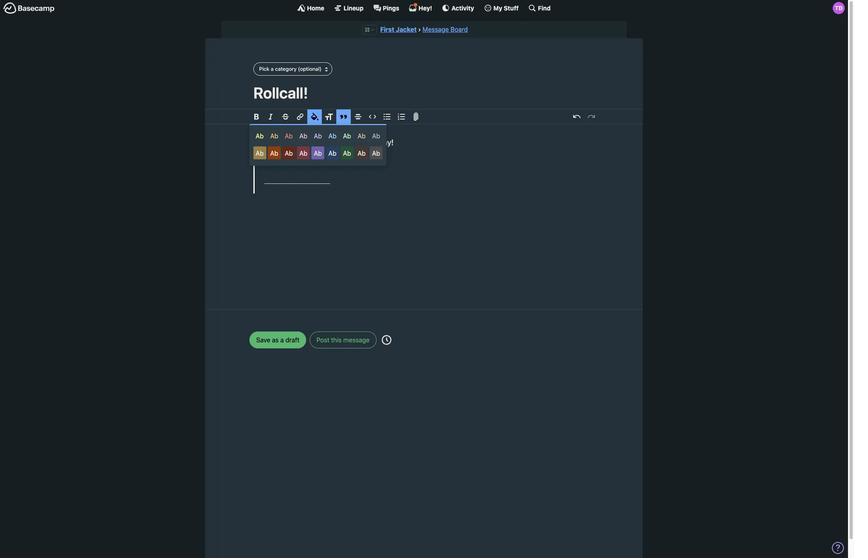 Task type: describe. For each thing, give the bounding box(es) containing it.
find button
[[528, 4, 551, 12]]

let's
[[310, 138, 327, 147]]

hello everyone! let's do a roll call today!
[[253, 138, 394, 147]]

pings button
[[373, 4, 399, 12]]

a inside text box
[[339, 138, 344, 147]]

lineup
[[344, 4, 364, 11]]

first jacket
[[380, 26, 417, 33]]

schedule this to post later image
[[382, 335, 391, 345]]

post
[[316, 336, 329, 343]]

do
[[328, 138, 338, 147]]

message board link
[[423, 26, 468, 33]]

pick a category (optional) button
[[253, 63, 332, 76]]

a inside button
[[271, 66, 274, 72]]

as
[[272, 336, 279, 343]]

post this message button
[[310, 331, 376, 348]]

stuff
[[504, 4, 519, 11]]

pings
[[383, 4, 399, 11]]

› message board
[[418, 26, 468, 33]]

home
[[307, 4, 324, 11]]

activity link
[[442, 4, 474, 12]]

save
[[256, 336, 270, 343]]

find
[[538, 4, 551, 11]]

main element
[[0, 0, 848, 16]]

Write away… text field
[[229, 124, 619, 300]]

post this message
[[316, 336, 370, 343]]

draft
[[286, 336, 300, 343]]

name
[[310, 148, 335, 160]]

save as a draft
[[256, 336, 300, 343]]

(optional)
[[298, 66, 322, 72]]

first jacket link
[[380, 26, 417, 33]]

this
[[331, 336, 342, 343]]



Task type: locate. For each thing, give the bounding box(es) containing it.
a right as at the bottom
[[280, 336, 284, 343]]

your
[[288, 148, 308, 160]]

a right pick
[[271, 66, 274, 72]]

1 horizontal spatial a
[[280, 336, 284, 343]]

0 vertical spatial a
[[271, 66, 274, 72]]

switch accounts image
[[3, 2, 55, 14]]

›
[[418, 26, 421, 33]]

lineup link
[[334, 4, 364, 12]]

type your name out here :)
[[264, 148, 382, 160]]

here
[[354, 148, 374, 160]]

call
[[358, 138, 370, 147]]

2 vertical spatial a
[[280, 336, 284, 343]]

everyone!
[[273, 138, 308, 147]]

my
[[494, 4, 502, 11]]

message
[[423, 26, 449, 33]]

roll
[[345, 138, 356, 147]]

first
[[380, 26, 394, 33]]

hey!
[[419, 4, 432, 11]]

a right do
[[339, 138, 344, 147]]

category
[[275, 66, 297, 72]]

jacket
[[396, 26, 417, 33]]

a
[[271, 66, 274, 72], [339, 138, 344, 147], [280, 336, 284, 343]]

a inside button
[[280, 336, 284, 343]]

2 horizontal spatial a
[[339, 138, 344, 147]]

today!
[[372, 138, 394, 147]]

pick a category (optional)
[[259, 66, 322, 72]]

Type a title… text field
[[253, 84, 595, 102]]

my stuff button
[[484, 4, 519, 12]]

tyler black image
[[833, 2, 845, 14]]

my stuff
[[494, 4, 519, 11]]

:)
[[376, 148, 382, 160]]

0 horizontal spatial a
[[271, 66, 274, 72]]

message
[[343, 336, 370, 343]]

hello
[[253, 138, 271, 147]]

board
[[451, 26, 468, 33]]

activity
[[452, 4, 474, 11]]

type
[[264, 148, 286, 160]]

save as a draft button
[[249, 331, 306, 348]]

hey! button
[[409, 3, 432, 12]]

1 vertical spatial a
[[339, 138, 344, 147]]

out
[[337, 148, 352, 160]]

pick
[[259, 66, 269, 72]]

home link
[[297, 4, 324, 12]]



Task type: vqa. For each thing, say whether or not it's contained in the screenshot.
Wed corresponding to December
no



